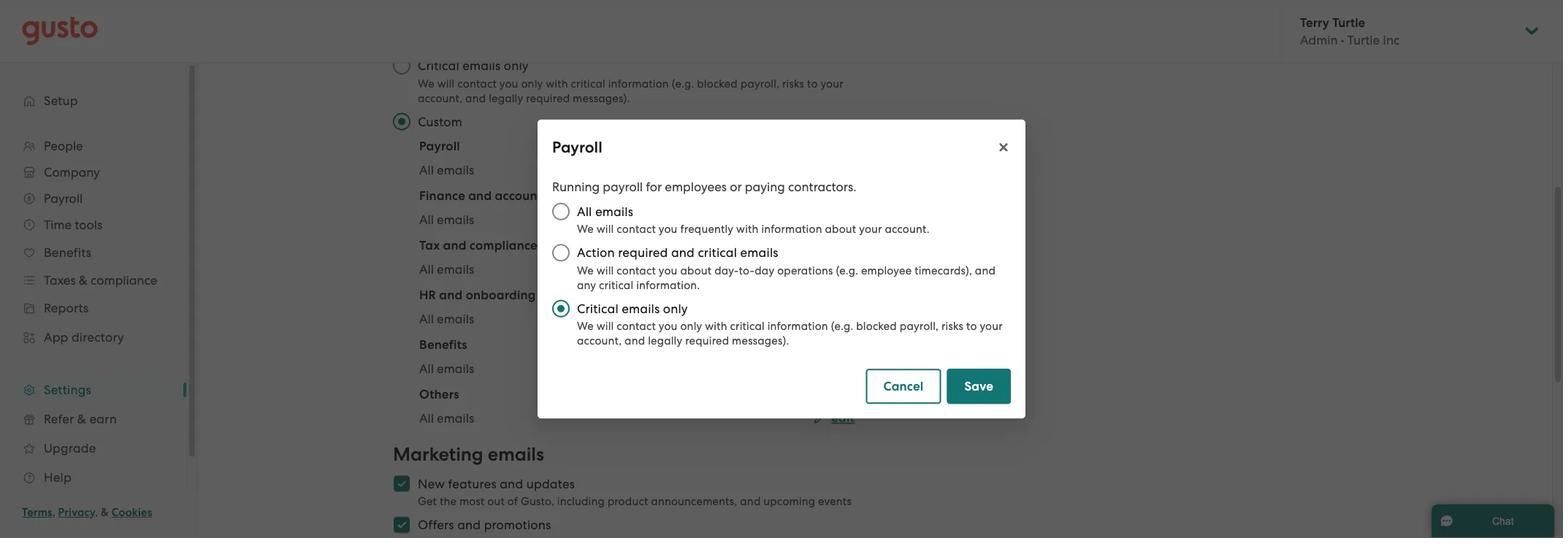 Task type: vqa. For each thing, say whether or not it's contained in the screenshot.
the Setup
no



Task type: locate. For each thing, give the bounding box(es) containing it.
Critical emails only radio
[[386, 50, 418, 82]]

0 horizontal spatial to
[[807, 77, 818, 90]]

employees
[[665, 180, 727, 194]]

most
[[459, 496, 485, 508]]

with
[[546, 77, 568, 90], [736, 223, 759, 236], [705, 320, 727, 333]]

upcoming
[[764, 496, 815, 508]]

all emails
[[419, 163, 474, 178], [577, 204, 633, 219], [419, 213, 474, 227], [419, 262, 474, 277], [419, 312, 474, 327], [419, 362, 474, 376], [419, 411, 474, 426]]

0 horizontal spatial critical
[[418, 59, 459, 73]]

announcements,
[[651, 496, 737, 508]]

1 horizontal spatial messages).
[[732, 335, 789, 348]]

0 vertical spatial blocked
[[697, 77, 738, 90]]

0 vertical spatial with
[[546, 77, 568, 90]]

1 vertical spatial about
[[680, 264, 712, 277]]

0 vertical spatial information
[[608, 77, 669, 90]]

terms , privacy , & cookies
[[22, 506, 152, 519]]

1 horizontal spatial critical
[[577, 302, 619, 316]]

about inside 'we will contact you about day-to-day operations (e.g. employee timecards), and any critical information.'
[[680, 264, 712, 277]]

payroll, for critical emails only radio
[[900, 320, 939, 333]]

you for "action required and critical emails" radio
[[659, 264, 678, 277]]

Offers and promotions checkbox
[[386, 510, 418, 538]]

contact down payroll
[[617, 223, 656, 236]]

payroll inside dialog
[[552, 138, 603, 157]]

(e.g.
[[672, 77, 694, 90], [836, 264, 858, 277], [831, 320, 854, 333]]

all emails down payroll
[[577, 204, 633, 219]]

we for all emails radio in the left top of the page
[[577, 223, 594, 236]]

payroll, inside "payroll" dialog
[[900, 320, 939, 333]]

promotions
[[484, 518, 551, 533]]

get the most out of gusto, including product announcements, and upcoming events
[[418, 496, 852, 508]]

required for critical emails only option
[[526, 92, 570, 105]]

we inside 'we will contact you about day-to-day operations (e.g. employee timecards), and any critical information.'
[[577, 264, 594, 277]]

1 horizontal spatial critical emails only
[[577, 302, 688, 316]]

1 vertical spatial payroll,
[[900, 320, 939, 333]]

all down running
[[577, 204, 592, 219]]

1 , from the left
[[52, 506, 55, 519]]

or
[[730, 180, 742, 194]]

onboarding
[[466, 288, 536, 303]]

your for critical emails only radio
[[980, 320, 1003, 333]]

account menu element
[[1281, 0, 1541, 62]]

2 vertical spatial (e.g.
[[831, 320, 854, 333]]

all emails down finance
[[419, 213, 474, 227]]

privacy link
[[58, 506, 95, 519]]

payroll up running
[[552, 138, 603, 157]]

payroll,
[[741, 77, 779, 90], [900, 320, 939, 333]]

contact down information.
[[617, 320, 656, 333]]

critical for critical emails only option
[[418, 59, 459, 73]]

critical inside "payroll" dialog
[[577, 302, 619, 316]]

messages).
[[573, 92, 630, 105], [732, 335, 789, 348]]

operations
[[777, 264, 833, 277]]

3 edit from the top
[[831, 312, 855, 327]]

critical emails only inside "payroll" dialog
[[577, 302, 688, 316]]

blocked for critical emails only radio
[[856, 320, 897, 333]]

(e.g. inside 'we will contact you about day-to-day operations (e.g. employee timecards), and any critical information.'
[[836, 264, 858, 277]]

1 vertical spatial (e.g.
[[836, 264, 858, 277]]

(e.g. for critical emails only option
[[672, 77, 694, 90]]

0 vertical spatial payroll,
[[741, 77, 779, 90]]

to for critical emails only option
[[807, 77, 818, 90]]

day-
[[715, 264, 739, 277]]

account,
[[418, 92, 463, 105], [577, 335, 622, 348]]

new features and updates
[[418, 477, 575, 492]]

critical emails only
[[418, 59, 529, 73], [577, 302, 688, 316]]

0 vertical spatial risks
[[782, 77, 804, 90]]

1 vertical spatial critical emails only
[[577, 302, 688, 316]]

1 horizontal spatial your
[[859, 223, 882, 236]]

1 horizontal spatial ,
[[95, 506, 98, 519]]

1 vertical spatial required
[[618, 246, 668, 260]]

1 vertical spatial to
[[966, 320, 977, 333]]

cookies
[[112, 506, 152, 519]]

0 horizontal spatial account,
[[418, 92, 463, 105]]

critical
[[418, 59, 459, 73], [577, 302, 619, 316]]

account, up custom
[[418, 92, 463, 105]]

3 edit button from the top
[[814, 310, 855, 328]]

2 edit from the top
[[831, 262, 855, 277]]

2 vertical spatial required
[[685, 335, 729, 348]]

risks for critical emails only radio
[[942, 320, 964, 333]]

critical down "any"
[[577, 302, 619, 316]]

information
[[608, 77, 669, 90], [762, 223, 822, 236], [768, 320, 828, 333]]

we
[[418, 77, 435, 90], [577, 223, 594, 236], [577, 264, 594, 277], [577, 320, 594, 333]]

others
[[419, 388, 459, 403]]

will down action
[[597, 264, 614, 277]]

about down contractors.
[[825, 223, 856, 236]]

0 horizontal spatial blocked
[[697, 77, 738, 90]]

edit for onboarding
[[831, 312, 855, 327]]

running
[[552, 180, 600, 194]]

, left privacy link
[[52, 506, 55, 519]]

1 vertical spatial we will contact you only with critical information (e.g. blocked payroll, risks to your account, and legally required messages).
[[577, 320, 1003, 348]]

we down "any"
[[577, 320, 594, 333]]

save button
[[947, 369, 1011, 404]]

payroll down custom
[[419, 139, 460, 154]]

0 horizontal spatial risks
[[782, 77, 804, 90]]

0 vertical spatial (e.g.
[[672, 77, 694, 90]]

all down tax
[[419, 262, 434, 277]]

0 horizontal spatial payroll,
[[741, 77, 779, 90]]

we will contact you only with critical information (e.g. blocked payroll, risks to your account, and legally required messages). for critical emails only option
[[418, 77, 844, 105]]

1 vertical spatial critical
[[577, 302, 619, 316]]

1 vertical spatial account,
[[577, 335, 622, 348]]

all inside "payroll" dialog
[[577, 204, 592, 219]]

1 vertical spatial information
[[762, 223, 822, 236]]

hr and onboarding
[[419, 288, 536, 303]]

0 vertical spatial about
[[825, 223, 856, 236]]

0 vertical spatial your
[[821, 77, 844, 90]]

1 vertical spatial with
[[736, 223, 759, 236]]

contractors.
[[788, 180, 857, 194]]

1 horizontal spatial to
[[966, 320, 977, 333]]

payroll
[[603, 180, 643, 194]]

1 horizontal spatial about
[[825, 223, 856, 236]]

you
[[500, 77, 518, 90], [659, 223, 678, 236], [659, 264, 678, 277], [659, 320, 678, 333]]

0 horizontal spatial required
[[526, 92, 570, 105]]

we up action
[[577, 223, 594, 236]]

will right critical emails only radio
[[597, 320, 614, 333]]

0 horizontal spatial legally
[[489, 92, 523, 105]]

0 vertical spatial messages).
[[573, 92, 630, 105]]

required
[[526, 92, 570, 105], [618, 246, 668, 260], [685, 335, 729, 348]]

account.
[[885, 223, 930, 236]]

terms link
[[22, 506, 52, 519]]

legally inside "payroll" dialog
[[648, 335, 683, 348]]

features
[[448, 477, 497, 492]]

legally for critical emails only radio
[[648, 335, 683, 348]]

we will contact you only with critical information (e.g. blocked payroll, risks to your account, and legally required messages).
[[418, 77, 844, 105], [577, 320, 1003, 348]]

0 horizontal spatial your
[[821, 77, 844, 90]]

account, for critical emails only option
[[418, 92, 463, 105]]

2 horizontal spatial your
[[980, 320, 1003, 333]]

risks
[[782, 77, 804, 90], [942, 320, 964, 333]]

0 horizontal spatial about
[[680, 264, 712, 277]]

1 vertical spatial your
[[859, 223, 882, 236]]

of
[[508, 496, 518, 508]]

0 vertical spatial to
[[807, 77, 818, 90]]

we will contact you frequently with information about your account.
[[577, 223, 930, 236]]

critical up custom
[[418, 59, 459, 73]]

Custom radio
[[386, 106, 418, 138]]

1 horizontal spatial legally
[[648, 335, 683, 348]]

0 vertical spatial required
[[526, 92, 570, 105]]

payroll, for critical emails only option
[[741, 77, 779, 90]]

contact inside 'we will contact you about day-to-day operations (e.g. employee timecards), and any critical information.'
[[617, 264, 656, 277]]

critical emails only up custom
[[418, 59, 529, 73]]

1 vertical spatial blocked
[[856, 320, 897, 333]]

0 horizontal spatial messages).
[[573, 92, 630, 105]]

you for all emails radio in the left top of the page
[[659, 223, 678, 236]]

to-
[[739, 264, 755, 277]]

the
[[440, 496, 457, 508]]

0 vertical spatial critical
[[418, 59, 459, 73]]

only
[[504, 59, 529, 73], [521, 77, 543, 90], [663, 302, 688, 316], [680, 320, 702, 333]]

blocked for critical emails only option
[[697, 77, 738, 90]]

all
[[419, 163, 434, 178], [577, 204, 592, 219], [419, 213, 434, 227], [419, 262, 434, 277], [419, 312, 434, 327], [419, 362, 434, 376], [419, 411, 434, 426]]

cancel button
[[866, 369, 941, 404]]

your for critical emails only option
[[821, 77, 844, 90]]

1 horizontal spatial with
[[705, 320, 727, 333]]

, left &
[[95, 506, 98, 519]]

to
[[807, 77, 818, 90], [966, 320, 977, 333]]

contact for "action required and critical emails" radio
[[617, 264, 656, 277]]

blocked
[[697, 77, 738, 90], [856, 320, 897, 333]]

about
[[825, 223, 856, 236], [680, 264, 712, 277]]

risks inside "payroll" dialog
[[942, 320, 964, 333]]

0 vertical spatial critical emails only
[[418, 59, 529, 73]]

for
[[646, 180, 662, 194]]

and
[[465, 92, 486, 105], [468, 189, 492, 204], [443, 239, 467, 253], [671, 246, 695, 260], [975, 264, 996, 277], [439, 288, 463, 303], [625, 335, 645, 348], [500, 477, 523, 492], [740, 496, 761, 508], [457, 518, 481, 533]]

,
[[52, 506, 55, 519], [95, 506, 98, 519]]

with for we will contact you about day-to-day operations (e.g. employee timecards), and any critical information.
[[736, 223, 759, 236]]

your
[[821, 77, 844, 90], [859, 223, 882, 236], [980, 320, 1003, 333]]

1 horizontal spatial required
[[618, 246, 668, 260]]

get
[[418, 496, 437, 508]]

1 vertical spatial messages).
[[732, 335, 789, 348]]

will for "action required and critical emails" radio
[[597, 264, 614, 277]]

you inside 'we will contact you about day-to-day operations (e.g. employee timecards), and any critical information.'
[[659, 264, 678, 277]]

contact up custom
[[458, 77, 497, 90]]

about down 'action required and critical emails'
[[680, 264, 712, 277]]

edit
[[831, 212, 855, 227], [831, 262, 855, 277], [831, 312, 855, 327], [831, 411, 855, 426]]

blocked inside "payroll" dialog
[[856, 320, 897, 333]]

will inside 'we will contact you about day-to-day operations (e.g. employee timecards), and any critical information.'
[[597, 264, 614, 277]]

all emails down tax
[[419, 262, 474, 277]]

all emails down "others"
[[419, 411, 474, 426]]

1 horizontal spatial risks
[[942, 320, 964, 333]]

0 horizontal spatial critical emails only
[[418, 59, 529, 73]]

account, for critical emails only radio
[[577, 335, 622, 348]]

1 horizontal spatial account,
[[577, 335, 622, 348]]

will up custom
[[437, 77, 455, 90]]

0 vertical spatial account,
[[418, 92, 463, 105]]

will
[[437, 77, 455, 90], [597, 223, 614, 236], [597, 264, 614, 277], [597, 320, 614, 333]]

contact
[[458, 77, 497, 90], [617, 223, 656, 236], [617, 264, 656, 277], [617, 320, 656, 333]]

will for critical emails only radio
[[597, 320, 614, 333]]

will up action
[[597, 223, 614, 236]]

and inside 'we will contact you about day-to-day operations (e.g. employee timecards), and any critical information.'
[[975, 264, 996, 277]]

edit button
[[814, 211, 855, 229], [814, 261, 855, 278], [814, 310, 855, 328], [814, 410, 855, 427]]

critical emails only down information.
[[577, 302, 688, 316]]

1 vertical spatial legally
[[648, 335, 683, 348]]

2 vertical spatial with
[[705, 320, 727, 333]]

1 vertical spatial risks
[[942, 320, 964, 333]]

we up custom
[[418, 77, 435, 90]]

account, inside "payroll" dialog
[[577, 335, 622, 348]]

account, down critical emails only radio
[[577, 335, 622, 348]]

1 horizontal spatial blocked
[[856, 320, 897, 333]]

2 horizontal spatial required
[[685, 335, 729, 348]]

running payroll for employees or paying contractors.
[[552, 180, 857, 194]]

we up "any"
[[577, 264, 594, 277]]

marketing emails
[[393, 444, 544, 466]]

2 vertical spatial your
[[980, 320, 1003, 333]]

2 horizontal spatial with
[[736, 223, 759, 236]]

messages). inside "payroll" dialog
[[732, 335, 789, 348]]

legally
[[489, 92, 523, 105], [648, 335, 683, 348]]

payroll
[[552, 138, 603, 157], [419, 139, 460, 154]]

2 edit button from the top
[[814, 261, 855, 278]]

1 horizontal spatial payroll
[[552, 138, 603, 157]]

to inside "payroll" dialog
[[966, 320, 977, 333]]

1 horizontal spatial payroll,
[[900, 320, 939, 333]]

emails
[[463, 59, 501, 73], [437, 163, 474, 178], [595, 204, 633, 219], [437, 213, 474, 227], [740, 246, 778, 260], [437, 262, 474, 277], [622, 302, 660, 316], [437, 312, 474, 327], [437, 362, 474, 376], [437, 411, 474, 426], [488, 444, 544, 466]]

1 edit button from the top
[[814, 211, 855, 229]]

all down "others"
[[419, 411, 434, 426]]

required for critical emails only radio
[[685, 335, 729, 348]]

contact up information.
[[617, 264, 656, 277]]

critical
[[571, 77, 605, 90], [698, 246, 737, 260], [599, 279, 634, 292], [730, 320, 765, 333]]

finance
[[419, 189, 465, 204]]

0 horizontal spatial ,
[[52, 506, 55, 519]]

contact for critical emails only option
[[458, 77, 497, 90]]

messages). for critical emails only radio
[[732, 335, 789, 348]]

critical emails only for critical emails only option
[[418, 59, 529, 73]]

payroll dialog
[[538, 120, 1026, 419]]

we will contact you only with critical information (e.g. blocked payroll, risks to your account, and legally required messages). inside "payroll" dialog
[[577, 320, 1003, 348]]

2 vertical spatial information
[[768, 320, 828, 333]]

chat button
[[1432, 505, 1554, 538]]

0 vertical spatial legally
[[489, 92, 523, 105]]

0 vertical spatial we will contact you only with critical information (e.g. blocked payroll, risks to your account, and legally required messages).
[[418, 77, 844, 105]]

1 edit from the top
[[831, 212, 855, 227]]

0 horizontal spatial with
[[546, 77, 568, 90]]

save
[[965, 379, 993, 394]]

frequently
[[680, 223, 734, 236]]

cookies button
[[112, 504, 152, 522]]

paying
[[745, 180, 785, 194]]



Task type: describe. For each thing, give the bounding box(es) containing it.
information for critical emails only radio
[[768, 320, 828, 333]]

with for custom
[[546, 77, 568, 90]]

action
[[577, 246, 615, 260]]

custom
[[418, 115, 462, 129]]

we will contact you about day-to-day operations (e.g. employee timecards), and any critical information.
[[577, 264, 996, 292]]

privacy
[[58, 506, 95, 519]]

we for critical emails only option
[[418, 77, 435, 90]]

contact for all emails radio in the left top of the page
[[617, 223, 656, 236]]

tax
[[419, 239, 440, 253]]

Action required and critical emails radio
[[545, 237, 577, 269]]

all emails inside "payroll" dialog
[[577, 204, 633, 219]]

day
[[755, 264, 775, 277]]

4 edit from the top
[[831, 411, 855, 426]]

compliance
[[470, 239, 538, 253]]

edit button for onboarding
[[814, 310, 855, 328]]

tax and compliance
[[419, 239, 538, 253]]

all emails up finance
[[419, 163, 474, 178]]

including
[[557, 496, 605, 508]]

will for critical emails only option
[[437, 77, 455, 90]]

all up finance
[[419, 163, 434, 178]]

edit button for accounting
[[814, 211, 855, 229]]

new
[[418, 477, 445, 492]]

0 horizontal spatial payroll
[[419, 139, 460, 154]]

home image
[[22, 16, 98, 46]]

all down "hr"
[[419, 312, 434, 327]]

Critical emails only radio
[[545, 293, 577, 325]]

timecards),
[[915, 264, 972, 277]]

chat
[[1492, 516, 1514, 527]]

terms
[[22, 506, 52, 519]]

2 , from the left
[[95, 506, 98, 519]]

(e.g. for critical emails only radio
[[831, 320, 854, 333]]

to for critical emails only radio
[[966, 320, 977, 333]]

edit button for compliance
[[814, 261, 855, 278]]

legally for critical emails only option
[[489, 92, 523, 105]]

all emails down benefits
[[419, 362, 474, 376]]

cancel
[[884, 379, 924, 394]]

events
[[818, 496, 852, 508]]

hr
[[419, 288, 436, 303]]

action required and critical emails
[[577, 246, 778, 260]]

critical emails only for critical emails only radio
[[577, 302, 688, 316]]

all emails up benefits
[[419, 312, 474, 327]]

will for all emails radio in the left top of the page
[[597, 223, 614, 236]]

out
[[487, 496, 505, 508]]

offers
[[418, 518, 454, 533]]

benefits
[[419, 338, 467, 353]]

all down benefits
[[419, 362, 434, 376]]

New features and updates checkbox
[[386, 468, 418, 500]]

4 edit button from the top
[[814, 410, 855, 427]]

risks for critical emails only option
[[782, 77, 804, 90]]

critical for critical emails only radio
[[577, 302, 619, 316]]

accounting
[[495, 189, 561, 204]]

edit for compliance
[[831, 262, 855, 277]]

information for critical emails only option
[[608, 77, 669, 90]]

&
[[101, 506, 109, 519]]

marketing
[[393, 444, 483, 466]]

we will contact you only with critical information (e.g. blocked payroll, risks to your account, and legally required messages). for critical emails only radio
[[577, 320, 1003, 348]]

we for critical emails only radio
[[577, 320, 594, 333]]

finance and accounting
[[419, 189, 561, 204]]

edit for accounting
[[831, 212, 855, 227]]

updates
[[526, 477, 575, 492]]

information.
[[636, 279, 700, 292]]

offers and promotions
[[418, 518, 551, 533]]

All emails radio
[[545, 196, 577, 228]]

messages). for critical emails only option
[[573, 92, 630, 105]]

gusto,
[[521, 496, 554, 508]]

critical inside 'we will contact you about day-to-day operations (e.g. employee timecards), and any critical information.'
[[599, 279, 634, 292]]

employee
[[861, 264, 912, 277]]

product
[[608, 496, 648, 508]]

contact for critical emails only radio
[[617, 320, 656, 333]]

we for "action required and critical emails" radio
[[577, 264, 594, 277]]

you for critical emails only option
[[500, 77, 518, 90]]

you for critical emails only radio
[[659, 320, 678, 333]]

all up tax
[[419, 213, 434, 227]]

any
[[577, 279, 596, 292]]



